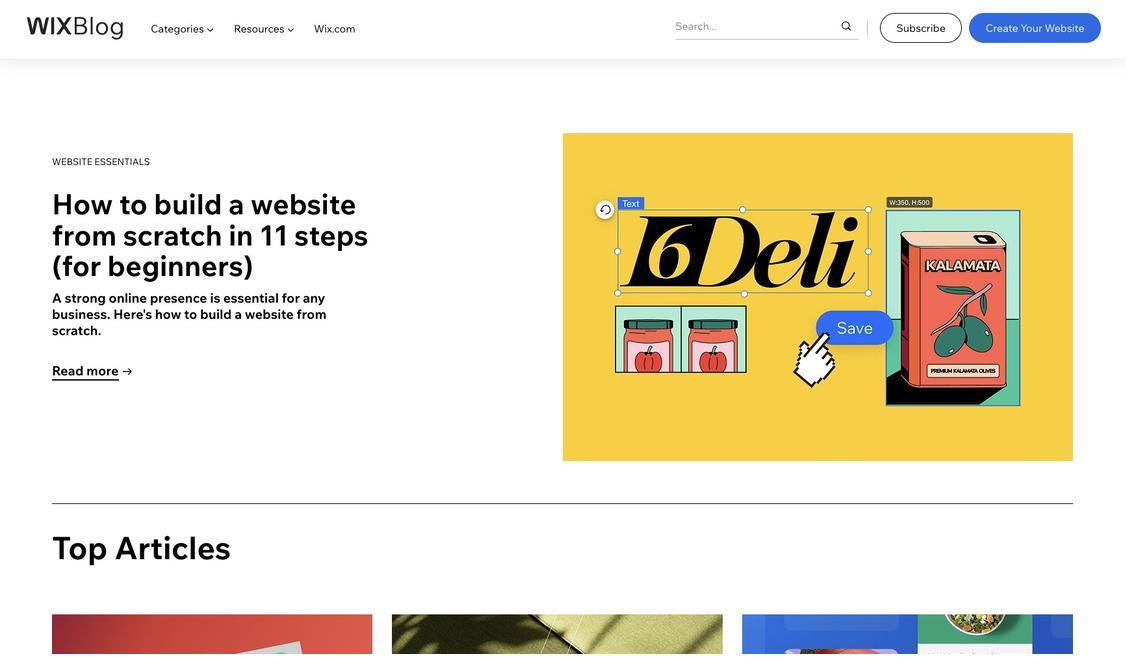 Task type: locate. For each thing, give the bounding box(es) containing it.
11
[[260, 217, 288, 253]]

create your website link
[[970, 13, 1102, 43]]

1 horizontal spatial ▼
[[287, 22, 295, 35]]

read more link
[[52, 361, 137, 384]]

build right how
[[200, 306, 232, 322]]

presence
[[150, 290, 207, 306]]

here's
[[113, 306, 152, 322]]

scratch
[[123, 217, 222, 253]]

build down website essentials 'link'
[[154, 186, 222, 222]]

▼ right resources
[[287, 22, 295, 35]]

Search... search field
[[676, 13, 815, 39]]

how
[[155, 306, 181, 322]]

website
[[251, 186, 357, 222], [245, 306, 294, 322]]

0 vertical spatial to
[[119, 186, 148, 222]]

from
[[52, 217, 117, 253], [297, 306, 327, 322]]

to down essentials
[[119, 186, 148, 222]]

categories ▼
[[151, 22, 214, 35]]

a left 11
[[229, 186, 244, 222]]

1 vertical spatial from
[[297, 306, 327, 322]]

1 vertical spatial to
[[184, 306, 197, 322]]

essential
[[223, 290, 279, 306]]

a strong online presence is essential for any business. here's how to build a website from scratch. link
[[52, 290, 362, 339]]

website essentials link
[[52, 156, 362, 168]]

1 vertical spatial website
[[245, 306, 294, 322]]

beginners)
[[107, 248, 253, 284]]

(for
[[52, 248, 101, 284]]

create your website
[[986, 21, 1085, 34]]

resources
[[234, 22, 285, 35]]

▼ right categories
[[206, 22, 214, 35]]

0 vertical spatial a
[[229, 186, 244, 222]]

1 horizontal spatial from
[[297, 306, 327, 322]]

2 ▼ from the left
[[287, 22, 295, 35]]

to
[[119, 186, 148, 222], [184, 306, 197, 322]]

top articles
[[52, 529, 231, 568]]

wix.com
[[314, 22, 355, 35]]

how
[[52, 186, 113, 222]]

steps
[[294, 217, 369, 253]]

None search field
[[676, 13, 859, 39]]

0 vertical spatial build
[[154, 186, 222, 222]]

▼
[[206, 22, 214, 35], [287, 22, 295, 35]]

a right is
[[235, 306, 242, 322]]

0 horizontal spatial ▼
[[206, 22, 214, 35]]

0 horizontal spatial to
[[119, 186, 148, 222]]

how to build a website from scratch in 11 steps (for beginners) image
[[563, 133, 1074, 462]]

build
[[154, 186, 222, 222], [200, 306, 232, 322]]

resources  ▼
[[234, 22, 295, 35]]

website
[[1045, 21, 1085, 34]]

from up the strong
[[52, 217, 117, 253]]

1 ▼ from the left
[[206, 22, 214, 35]]

a
[[229, 186, 244, 222], [235, 306, 242, 322]]

from right essential
[[297, 306, 327, 322]]

to right how
[[184, 306, 197, 322]]

0 vertical spatial from
[[52, 217, 117, 253]]



Task type: describe. For each thing, give the bounding box(es) containing it.
online
[[109, 290, 147, 306]]

for
[[282, 290, 300, 306]]

is
[[210, 290, 220, 306]]

website
[[52, 156, 92, 168]]

business.
[[52, 306, 111, 322]]

how to build a website from scratch in 11 steps (for beginners) a strong online presence is essential for any business. here's how to build a website from scratch.
[[52, 186, 369, 339]]

how to build a website from scratch in 11 steps (for beginners) link
[[52, 186, 390, 284]]

▼ for categories ▼
[[206, 22, 214, 35]]

any
[[303, 290, 325, 306]]

read
[[52, 363, 84, 379]]

in
[[229, 217, 253, 253]]

a
[[52, 290, 62, 306]]

1 vertical spatial a
[[235, 306, 242, 322]]

1 vertical spatial build
[[200, 306, 232, 322]]

articles
[[115, 529, 231, 568]]

your
[[1021, 21, 1043, 34]]

create
[[986, 21, 1019, 34]]

scratch.
[[52, 322, 101, 339]]

subscribe
[[897, 21, 946, 34]]

0 vertical spatial website
[[251, 186, 357, 222]]

read more
[[52, 363, 119, 379]]

more
[[86, 363, 119, 379]]

0 horizontal spatial from
[[52, 217, 117, 253]]

categories
[[151, 22, 204, 35]]

website essentials
[[52, 156, 150, 168]]

subscribe link
[[881, 13, 962, 43]]

top
[[52, 529, 108, 568]]

essentials
[[95, 156, 150, 168]]

▼ for resources  ▼
[[287, 22, 295, 35]]

strong
[[65, 290, 106, 306]]

wix.com link
[[304, 10, 365, 47]]

1 horizontal spatial to
[[184, 306, 197, 322]]



Task type: vqa. For each thing, say whether or not it's contained in the screenshot.
apps
no



